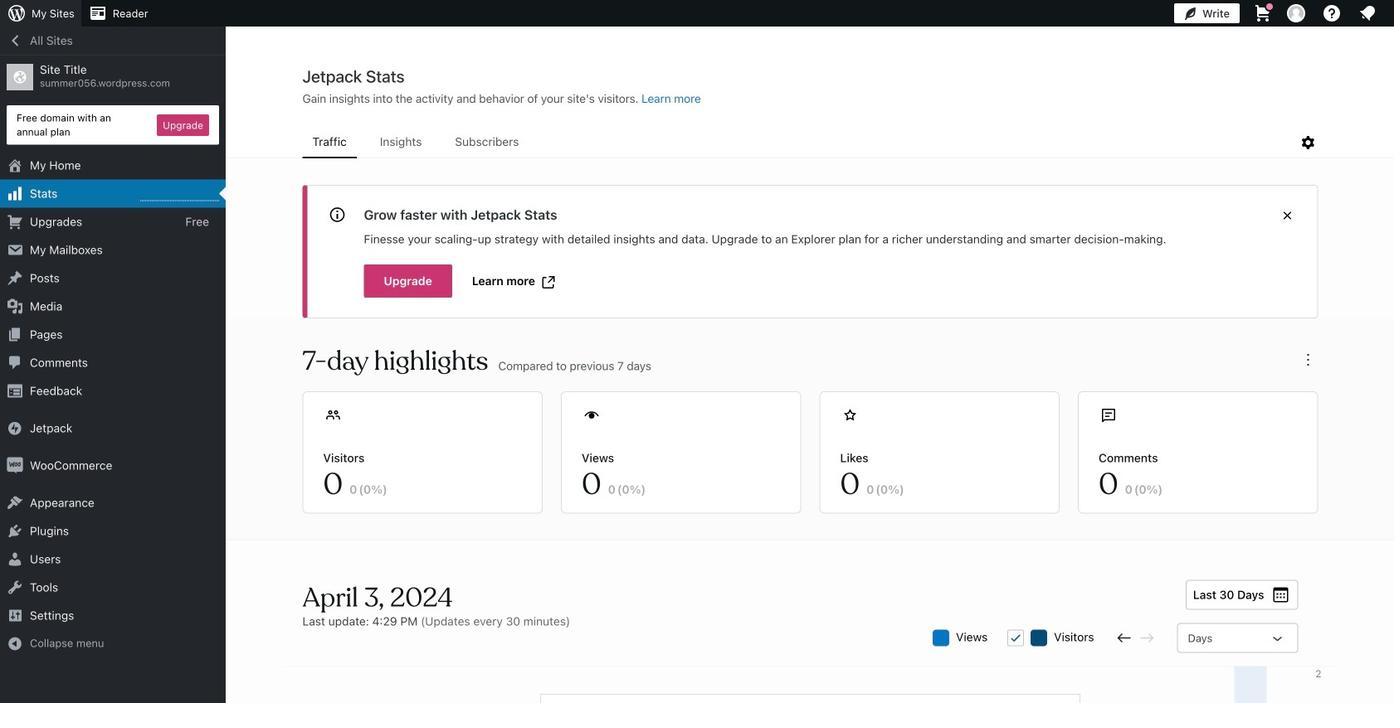 Task type: describe. For each thing, give the bounding box(es) containing it.
menu inside jetpack stats main content
[[303, 127, 1299, 159]]

manage your notifications image
[[1358, 3, 1378, 23]]

2 list item from the top
[[1387, 240, 1394, 302]]

jetpack stats main content
[[227, 66, 1394, 704]]

help image
[[1322, 3, 1342, 23]]

1 list item from the top
[[1387, 162, 1394, 240]]

1 img image from the top
[[7, 420, 23, 437]]



Task type: vqa. For each thing, say whether or not it's contained in the screenshot.
MAIN CONTENT
no



Task type: locate. For each thing, give the bounding box(es) containing it.
2 img image from the top
[[7, 458, 23, 474]]

my shopping cart image
[[1253, 3, 1273, 23]]

menu
[[303, 127, 1299, 159]]

highest hourly views 0 image
[[140, 191, 219, 201]]

list item
[[1387, 162, 1394, 240], [1387, 240, 1394, 302]]

0 vertical spatial img image
[[7, 420, 23, 437]]

none checkbox inside jetpack stats main content
[[1008, 630, 1024, 647]]

my profile image
[[1287, 4, 1306, 22]]

1 vertical spatial img image
[[7, 458, 23, 474]]

None checkbox
[[1008, 630, 1024, 647]]

close image
[[1278, 206, 1298, 226]]

img image
[[7, 420, 23, 437], [7, 458, 23, 474]]



